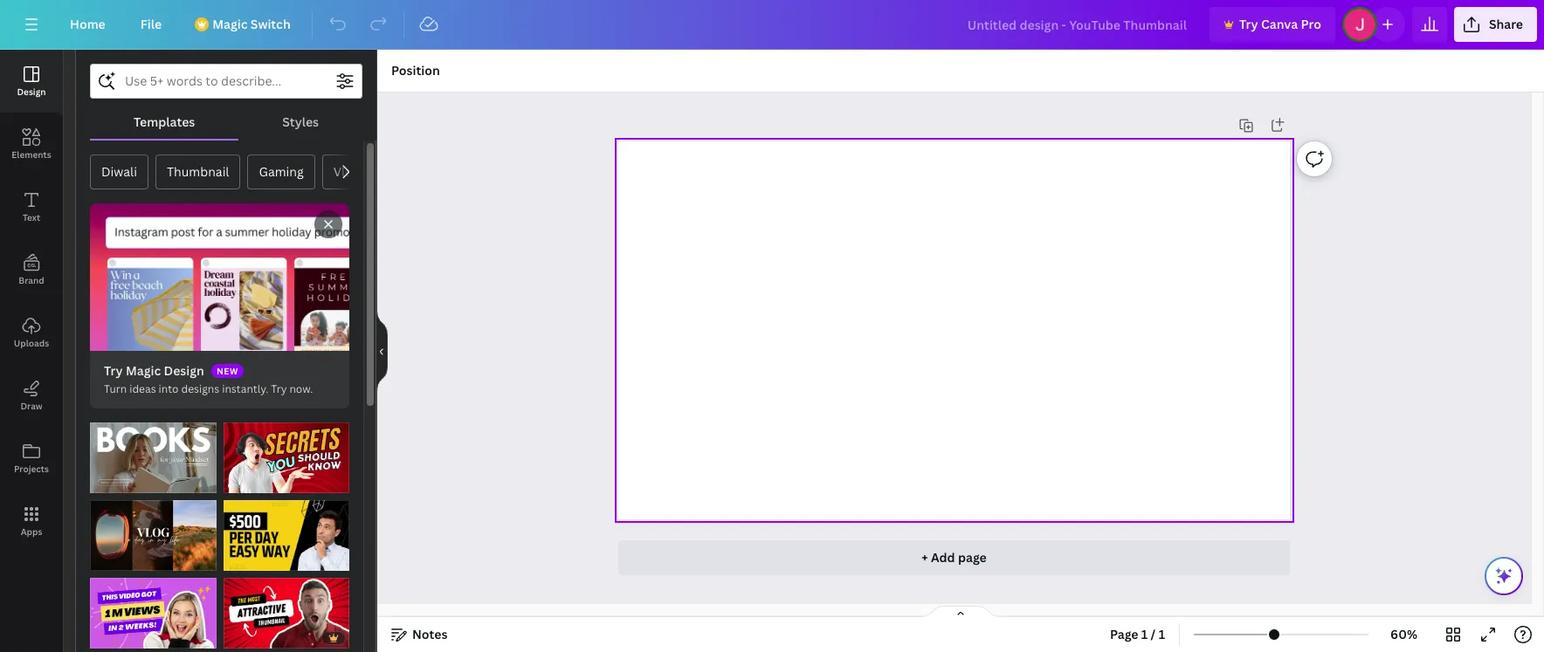 Task type: vqa. For each thing, say whether or not it's contained in the screenshot.
bottom make
no



Task type: describe. For each thing, give the bounding box(es) containing it.
gaming
[[259, 163, 304, 180]]

projects
[[14, 463, 49, 475]]

1 1 from the left
[[1142, 627, 1148, 643]]

orange yellow minimalist aesthetic a day in my life travel vlog youtube thumbnail image
[[90, 501, 216, 572]]

Design title text field
[[954, 7, 1203, 42]]

templates
[[134, 114, 195, 130]]

position button
[[385, 57, 447, 85]]

designs
[[181, 381, 220, 396]]

draw
[[20, 400, 42, 412]]

home link
[[56, 7, 120, 42]]

try canva pro
[[1240, 16, 1322, 32]]

1 vertical spatial design
[[164, 362, 204, 379]]

60%
[[1391, 627, 1418, 643]]

1 horizontal spatial try
[[271, 381, 287, 396]]

styles button
[[239, 106, 363, 139]]

thumbnail
[[167, 163, 229, 180]]

ideas
[[129, 381, 156, 396]]

red colorful tips youtube thumbnail image
[[223, 423, 350, 494]]

most attractive youtube thumbnail image
[[223, 579, 350, 650]]

try magic design
[[104, 362, 204, 379]]

page
[[1111, 627, 1139, 643]]

show pages image
[[919, 606, 1003, 620]]

text button
[[0, 176, 63, 239]]

elements button
[[0, 113, 63, 176]]

magic inside button
[[213, 16, 248, 32]]

apps button
[[0, 490, 63, 553]]

now.
[[290, 381, 313, 396]]

+
[[922, 550, 929, 566]]

canva assistant image
[[1494, 566, 1515, 587]]

orange yellow minimalist aesthetic a day in my life travel vlog youtube thumbnail group
[[90, 490, 216, 572]]

new
[[217, 365, 239, 377]]

+ add page button
[[618, 541, 1291, 576]]

main menu bar
[[0, 0, 1545, 50]]

uploads
[[14, 337, 49, 350]]

switch
[[251, 16, 291, 32]]

2 1 from the left
[[1159, 627, 1166, 643]]

thumbnail button
[[155, 155, 241, 190]]

file button
[[127, 7, 176, 42]]

position
[[391, 62, 440, 79]]

file
[[140, 16, 162, 32]]

magic switch
[[213, 16, 291, 32]]

Use 5+ words to describe... search field
[[125, 65, 328, 98]]

design button
[[0, 50, 63, 113]]

vlog button
[[322, 155, 371, 190]]

brand
[[19, 274, 44, 287]]

magic switch button
[[183, 7, 305, 42]]



Task type: locate. For each thing, give the bounding box(es) containing it.
magic up ideas
[[126, 362, 161, 379]]

0 horizontal spatial magic
[[126, 362, 161, 379]]

/
[[1151, 627, 1156, 643]]

diwali
[[101, 163, 137, 180]]

turn
[[104, 381, 127, 396]]

side panel tab list
[[0, 50, 63, 553]]

2 horizontal spatial try
[[1240, 16, 1259, 32]]

1 right /
[[1159, 627, 1166, 643]]

+ add page
[[922, 550, 987, 566]]

share
[[1490, 16, 1524, 32]]

try
[[1240, 16, 1259, 32], [104, 362, 123, 379], [271, 381, 287, 396]]

into
[[159, 381, 179, 396]]

uploads button
[[0, 301, 63, 364]]

styles
[[282, 114, 319, 130]]

apps
[[21, 526, 42, 538]]

yellow & black earn money youtube thumbnail image
[[223, 501, 350, 572]]

templates button
[[90, 106, 239, 139]]

try up turn
[[104, 362, 123, 379]]

1 horizontal spatial design
[[164, 362, 204, 379]]

0 horizontal spatial design
[[17, 86, 46, 98]]

instantly.
[[222, 381, 269, 396]]

design up elements 'button' at the left of the page
[[17, 86, 46, 98]]

1 vertical spatial try
[[104, 362, 123, 379]]

try left now.
[[271, 381, 287, 396]]

notes
[[412, 627, 448, 643]]

purple creative livestream youtube thumbnail group
[[90, 568, 216, 650]]

purple creative livestream youtube thumbnail image
[[90, 579, 216, 650]]

try canva pro button
[[1210, 7, 1336, 42]]

design
[[17, 86, 46, 98], [164, 362, 204, 379]]

magic left the switch
[[213, 16, 248, 32]]

most attractive youtube thumbnail group
[[223, 568, 350, 650]]

1 horizontal spatial 1
[[1159, 627, 1166, 643]]

elements
[[12, 149, 51, 161]]

red colorful tips youtube thumbnail group
[[223, 412, 350, 494]]

pro
[[1302, 16, 1322, 32]]

design up into
[[164, 362, 204, 379]]

magic
[[213, 16, 248, 32], [126, 362, 161, 379]]

0 vertical spatial design
[[17, 86, 46, 98]]

grey white modern book typography mindset youtube thumbnail group
[[90, 412, 216, 494]]

vlog
[[334, 163, 360, 180]]

instagram post for a summer holiday promo image
[[90, 204, 350, 351]]

diwali button
[[90, 155, 148, 190]]

draw button
[[0, 364, 63, 427]]

0 horizontal spatial 1
[[1142, 627, 1148, 643]]

0 vertical spatial try
[[1240, 16, 1259, 32]]

brand button
[[0, 239, 63, 301]]

1
[[1142, 627, 1148, 643], [1159, 627, 1166, 643]]

yellow & black earn money youtube thumbnail group
[[223, 490, 350, 572]]

try left canva
[[1240, 16, 1259, 32]]

2 vertical spatial try
[[271, 381, 287, 396]]

1 left /
[[1142, 627, 1148, 643]]

page 1 / 1
[[1111, 627, 1166, 643]]

1 horizontal spatial magic
[[213, 16, 248, 32]]

hide image
[[377, 309, 388, 393]]

60% button
[[1376, 621, 1433, 649]]

add
[[931, 550, 956, 566]]

notes button
[[385, 621, 455, 649]]

share button
[[1455, 7, 1538, 42]]

text
[[23, 211, 40, 224]]

page
[[959, 550, 987, 566]]

home
[[70, 16, 106, 32]]

turn ideas into designs instantly. try now.
[[104, 381, 313, 396]]

design inside button
[[17, 86, 46, 98]]

gaming button
[[248, 155, 315, 190]]

grey white modern book typography mindset youtube thumbnail image
[[90, 423, 216, 494]]

0 horizontal spatial try
[[104, 362, 123, 379]]

try for try canva pro
[[1240, 16, 1259, 32]]

0 vertical spatial magic
[[213, 16, 248, 32]]

projects button
[[0, 427, 63, 490]]

try inside button
[[1240, 16, 1259, 32]]

try for try magic design
[[104, 362, 123, 379]]

1 vertical spatial magic
[[126, 362, 161, 379]]

canva
[[1262, 16, 1299, 32]]



